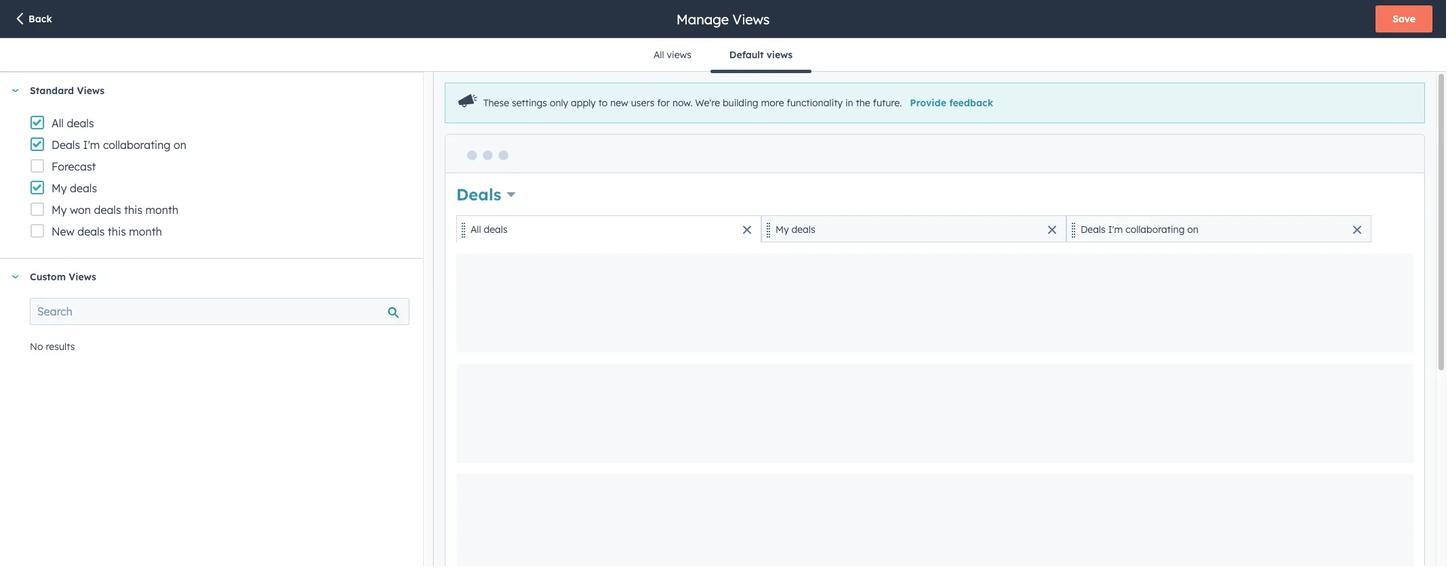 Task type: locate. For each thing, give the bounding box(es) containing it.
1 vertical spatial all deals
[[471, 224, 508, 236]]

new
[[610, 97, 629, 109]]

views
[[667, 49, 692, 61], [767, 49, 793, 61]]

all
[[654, 49, 664, 61], [52, 117, 64, 130], [471, 224, 481, 236]]

building
[[723, 97, 759, 109]]

0 vertical spatial views
[[733, 11, 770, 27]]

deals inside popup button
[[456, 185, 502, 205]]

0 vertical spatial collaborating
[[103, 138, 171, 152]]

1 horizontal spatial all
[[471, 224, 481, 236]]

standard views
[[30, 85, 105, 97]]

month up new deals this month
[[145, 203, 178, 217]]

provide feedback
[[910, 97, 994, 109]]

1 horizontal spatial deals i'm collaborating on
[[1081, 224, 1199, 236]]

0 horizontal spatial collaborating
[[103, 138, 171, 152]]

1 vertical spatial on
[[1188, 224, 1199, 236]]

1 horizontal spatial views
[[767, 49, 793, 61]]

my deals inside button
[[776, 224, 816, 236]]

Search search field
[[30, 298, 410, 326]]

2 vertical spatial my
[[776, 224, 789, 236]]

all deals down standard views
[[52, 117, 94, 130]]

deals i'm collaborating on
[[52, 138, 186, 152], [1081, 224, 1199, 236]]

views inside 'button'
[[767, 49, 793, 61]]

now.
[[673, 97, 693, 109]]

1 horizontal spatial all deals
[[471, 224, 508, 236]]

1 vertical spatial views
[[77, 85, 105, 97]]

0 horizontal spatial all deals
[[52, 117, 94, 130]]

1 vertical spatial i'm
[[1109, 224, 1123, 236]]

0 vertical spatial i'm
[[83, 138, 100, 152]]

all deals down deals popup button
[[471, 224, 508, 236]]

custom views button
[[0, 259, 410, 296]]

all deals
[[52, 117, 94, 130], [471, 224, 508, 236]]

0 horizontal spatial on
[[174, 138, 186, 152]]

the
[[856, 97, 871, 109]]

all down deals popup button
[[471, 224, 481, 236]]

views for default views
[[767, 49, 793, 61]]

views for custom views
[[69, 271, 96, 283]]

more
[[761, 97, 784, 109]]

forecast
[[52, 160, 96, 174]]

deals button
[[456, 183, 516, 206]]

my
[[52, 182, 67, 195], [52, 203, 67, 217], [776, 224, 789, 236]]

views inside button
[[667, 49, 692, 61]]

2 vertical spatial views
[[69, 271, 96, 283]]

navigation
[[635, 39, 812, 73]]

2 views from the left
[[767, 49, 793, 61]]

views right standard at top
[[77, 85, 105, 97]]

this up new deals this month
[[124, 203, 142, 217]]

deals i'm collaborating on button
[[1067, 216, 1372, 243]]

views down manage
[[667, 49, 692, 61]]

1 vertical spatial this
[[108, 225, 126, 239]]

all down standard at top
[[52, 117, 64, 130]]

0 vertical spatial my deals
[[52, 182, 97, 195]]

on
[[174, 138, 186, 152], [1188, 224, 1199, 236]]

views up default
[[733, 11, 770, 27]]

0 vertical spatial all
[[654, 49, 664, 61]]

1 vertical spatial all
[[52, 117, 64, 130]]

these
[[483, 97, 509, 109]]

0 vertical spatial deals
[[52, 138, 80, 152]]

month
[[145, 203, 178, 217], [129, 225, 162, 239]]

in
[[846, 97, 854, 109]]

settings
[[512, 97, 547, 109]]

my inside the "my deals" button
[[776, 224, 789, 236]]

collaborating inside button
[[1126, 224, 1185, 236]]

views inside page section element
[[733, 11, 770, 27]]

1 vertical spatial collaborating
[[1126, 224, 1185, 236]]

1 vertical spatial my deals
[[776, 224, 816, 236]]

1 horizontal spatial i'm
[[1109, 224, 1123, 236]]

manage
[[677, 11, 729, 27]]

1 vertical spatial deals i'm collaborating on
[[1081, 224, 1199, 236]]

results
[[46, 341, 75, 353]]

1 horizontal spatial collaborating
[[1126, 224, 1185, 236]]

all views
[[654, 49, 692, 61]]

0 vertical spatial deals i'm collaborating on
[[52, 138, 186, 152]]

for
[[657, 97, 670, 109]]

2 vertical spatial deals
[[1081, 224, 1106, 236]]

views for manage views
[[733, 11, 770, 27]]

this down my won deals this month on the top left of the page
[[108, 225, 126, 239]]

deals i'm collaborating on inside deals i'm collaborating on button
[[1081, 224, 1199, 236]]

1 views from the left
[[667, 49, 692, 61]]

provide
[[910, 97, 947, 109]]

0 horizontal spatial all
[[52, 117, 64, 130]]

my deals
[[52, 182, 97, 195], [776, 224, 816, 236]]

all up for
[[654, 49, 664, 61]]

views
[[733, 11, 770, 27], [77, 85, 105, 97], [69, 271, 96, 283]]

save button
[[1376, 5, 1433, 33]]

2 horizontal spatial deals
[[1081, 224, 1106, 236]]

month down my won deals this month on the top left of the page
[[129, 225, 162, 239]]

back
[[28, 13, 52, 25]]

deals
[[52, 138, 80, 152], [456, 185, 502, 205], [1081, 224, 1106, 236]]

0 vertical spatial my
[[52, 182, 67, 195]]

1 horizontal spatial my deals
[[776, 224, 816, 236]]

1 vertical spatial my
[[52, 203, 67, 217]]

i'm
[[83, 138, 100, 152], [1109, 224, 1123, 236]]

manage views
[[677, 11, 770, 27]]

1 horizontal spatial on
[[1188, 224, 1199, 236]]

deals
[[67, 117, 94, 130], [70, 182, 97, 195], [94, 203, 121, 217], [484, 224, 508, 236], [792, 224, 816, 236], [77, 225, 105, 239]]

0 horizontal spatial views
[[667, 49, 692, 61]]

1 vertical spatial deals
[[456, 185, 502, 205]]

won
[[70, 203, 91, 217]]

0 horizontal spatial my deals
[[52, 182, 97, 195]]

collaborating
[[103, 138, 171, 152], [1126, 224, 1185, 236]]

this
[[124, 203, 142, 217], [108, 225, 126, 239]]

views right default
[[767, 49, 793, 61]]

1 horizontal spatial deals
[[456, 185, 502, 205]]

all deals inside button
[[471, 224, 508, 236]]

views right custom
[[69, 271, 96, 283]]



Task type: vqa. For each thing, say whether or not it's contained in the screenshot.
Menu
no



Task type: describe. For each thing, give the bounding box(es) containing it.
custom
[[30, 271, 66, 283]]

these settings only apply to new users for now. we're building more functionality in the future.
[[483, 97, 902, 109]]

no
[[30, 341, 43, 353]]

all deals button
[[456, 216, 762, 243]]

no results
[[30, 341, 75, 353]]

standard views button
[[0, 73, 410, 109]]

we're
[[695, 97, 720, 109]]

functionality
[[787, 97, 843, 109]]

future.
[[873, 97, 902, 109]]

caret image
[[11, 89, 19, 93]]

navigation containing all views
[[635, 39, 812, 73]]

users
[[631, 97, 655, 109]]

page section element
[[0, 0, 1447, 38]]

0 vertical spatial all deals
[[52, 117, 94, 130]]

2 horizontal spatial all
[[654, 49, 664, 61]]

on inside button
[[1188, 224, 1199, 236]]

my won deals this month
[[52, 203, 178, 217]]

0 horizontal spatial i'm
[[83, 138, 100, 152]]

default views button
[[711, 39, 812, 73]]

1 vertical spatial month
[[129, 225, 162, 239]]

my deals button
[[762, 216, 1067, 243]]

views for standard views
[[77, 85, 105, 97]]

default
[[730, 49, 764, 61]]

custom views
[[30, 271, 96, 283]]

back link
[[14, 12, 52, 27]]

0 horizontal spatial deals i'm collaborating on
[[52, 138, 186, 152]]

0 horizontal spatial deals
[[52, 138, 80, 152]]

2 vertical spatial all
[[471, 224, 481, 236]]

0 vertical spatial month
[[145, 203, 178, 217]]

default views
[[730, 49, 793, 61]]

0 vertical spatial this
[[124, 203, 142, 217]]

standard
[[30, 85, 74, 97]]

caret image
[[11, 276, 19, 279]]

save
[[1393, 13, 1416, 25]]

feedback
[[950, 97, 994, 109]]

new deals this month
[[52, 225, 162, 239]]

i'm inside button
[[1109, 224, 1123, 236]]

views for all views
[[667, 49, 692, 61]]

apply
[[571, 97, 596, 109]]

provide feedback button
[[910, 97, 994, 109]]

all views button
[[635, 39, 711, 71]]

new
[[52, 225, 74, 239]]

0 vertical spatial on
[[174, 138, 186, 152]]

only
[[550, 97, 568, 109]]

to
[[599, 97, 608, 109]]

deals inside button
[[1081, 224, 1106, 236]]



